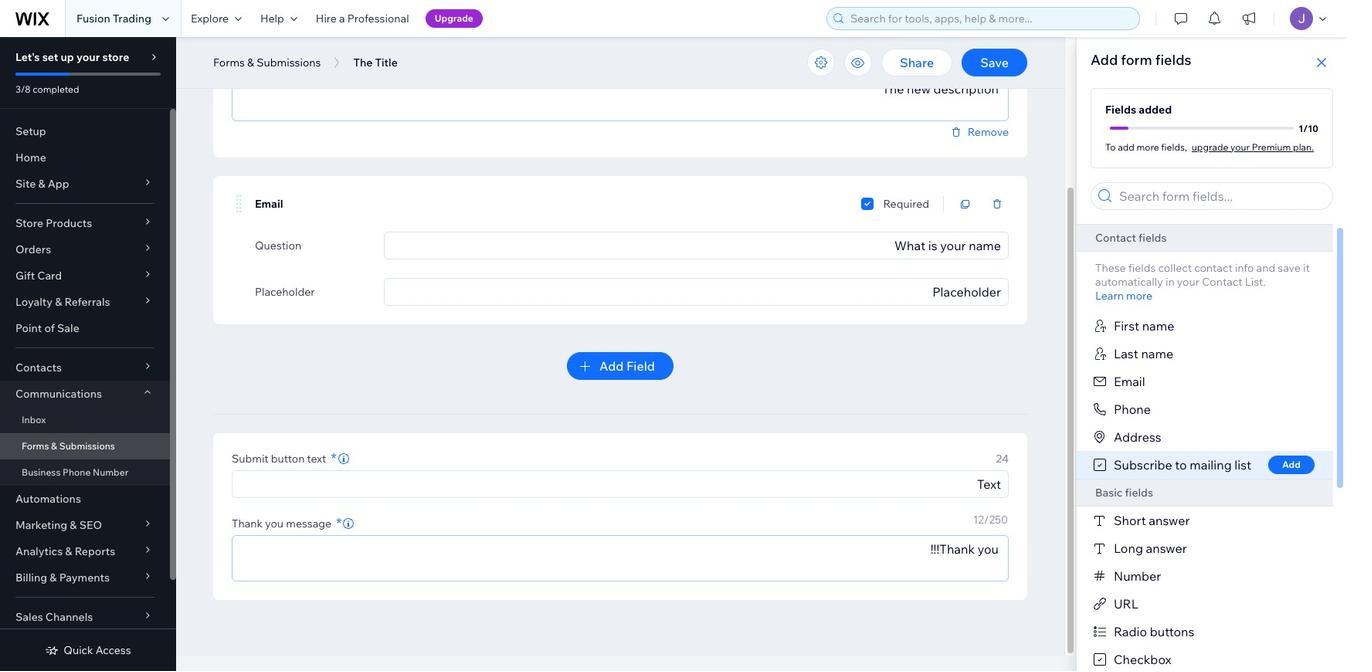 Task type: vqa. For each thing, say whether or not it's contained in the screenshot.
topmost answer
yes



Task type: locate. For each thing, give the bounding box(es) containing it.
& up business
[[51, 440, 57, 452]]

& left seo
[[70, 519, 77, 532]]

short answer
[[1114, 513, 1190, 529]]

fields for these
[[1129, 261, 1156, 275]]

analytics
[[15, 545, 63, 559]]

communications button
[[0, 381, 170, 407]]

0 horizontal spatial submissions
[[59, 440, 115, 452]]

submissions down inbox link
[[59, 440, 115, 452]]

basic
[[1096, 486, 1123, 500]]

store
[[102, 50, 129, 64]]

your right 'up'
[[76, 50, 100, 64]]

phone down forms & submissions link
[[63, 467, 91, 478]]

submissions for forms & submissions link
[[59, 440, 115, 452]]

* right message
[[336, 515, 342, 532]]

contact
[[1195, 261, 1233, 275]]

1 vertical spatial submissions
[[59, 440, 115, 452]]

add right list
[[1283, 459, 1301, 471]]

form
[[1122, 51, 1153, 69]]

&
[[247, 56, 254, 70], [38, 177, 45, 191], [55, 295, 62, 309], [51, 440, 57, 452], [70, 519, 77, 532], [65, 545, 72, 559], [50, 571, 57, 585]]

0 horizontal spatial contact
[[1096, 231, 1137, 245]]

forms & submissions button
[[206, 51, 329, 74]]

field
[[627, 359, 655, 374]]

1 horizontal spatial contact
[[1202, 275, 1243, 289]]

forms & submissions inside forms & submissions button
[[213, 56, 321, 70]]

fields up collect in the right of the page
[[1139, 231, 1167, 245]]

forms & submissions for forms & submissions button
[[213, 56, 321, 70]]

1 vertical spatial more
[[1127, 289, 1153, 303]]

sidebar element
[[0, 37, 176, 672]]

fields for contact
[[1139, 231, 1167, 245]]

name for last name
[[1142, 346, 1174, 362]]

& for forms & submissions link
[[51, 440, 57, 452]]

collect
[[1159, 261, 1192, 275]]

add for add field
[[600, 359, 624, 374]]

2 horizontal spatial add
[[1283, 459, 1301, 471]]

1 vertical spatial name
[[1142, 346, 1174, 362]]

submissions inside sidebar element
[[59, 440, 115, 452]]

short
[[1114, 513, 1147, 529]]

hire
[[316, 12, 337, 26]]

1 vertical spatial answer
[[1146, 541, 1187, 556]]

0 horizontal spatial number
[[93, 467, 128, 478]]

1 horizontal spatial your
[[1178, 275, 1200, 289]]

0 vertical spatial name
[[1143, 318, 1175, 334]]

referrals
[[65, 295, 110, 309]]

add for add form fields
[[1091, 51, 1118, 69]]

contact left list.
[[1202, 275, 1243, 289]]

contact fields
[[1096, 231, 1167, 245]]

12 / 250
[[973, 513, 1008, 527]]

business
[[22, 467, 61, 478]]

*
[[331, 450, 337, 468], [336, 515, 342, 532]]

placeholder
[[255, 285, 315, 299]]

sale
[[57, 321, 79, 335]]

0 vertical spatial forms
[[213, 56, 245, 70]]

Search form fields... field
[[1115, 183, 1328, 209]]

0 vertical spatial /
[[977, 53, 982, 66]]

explore
[[191, 12, 229, 26]]

forms inside sidebar element
[[22, 440, 49, 452]]

more right learn
[[1127, 289, 1153, 303]]

your right 'in'
[[1178, 275, 1200, 289]]

0 horizontal spatial add
[[600, 359, 624, 374]]

add left field
[[600, 359, 624, 374]]

1 vertical spatial number
[[1114, 569, 1162, 584]]

address
[[1114, 430, 1162, 445]]

forms down the explore
[[213, 56, 245, 70]]

and
[[1257, 261, 1276, 275]]

inbox link
[[0, 407, 170, 434]]

None checkbox
[[862, 195, 874, 213]]

0 horizontal spatial forms
[[22, 440, 49, 452]]

& left reports
[[65, 545, 72, 559]]

2 vertical spatial your
[[1178, 275, 1200, 289]]

contact
[[1096, 231, 1137, 245], [1202, 275, 1243, 289]]

more inside these fields collect contact info and save it automatically in your contact list. learn more
[[1127, 289, 1153, 303]]

more right the add
[[1137, 141, 1160, 153]]

learn
[[1096, 289, 1124, 303]]

fields inside these fields collect contact info and save it automatically in your contact list. learn more
[[1129, 261, 1156, 275]]

number down forms & submissions link
[[93, 467, 128, 478]]

2 vertical spatial add
[[1283, 459, 1301, 471]]

0 vertical spatial answer
[[1149, 513, 1190, 529]]

2 horizontal spatial /
[[1304, 122, 1308, 134]]

answer up long answer
[[1149, 513, 1190, 529]]

& right loyalty
[[55, 295, 62, 309]]

& for forms & submissions button
[[247, 56, 254, 70]]

forms & submissions down help
[[213, 56, 321, 70]]

upgrade
[[1192, 141, 1229, 153]]

& inside button
[[247, 56, 254, 70]]

& for site & app dropdown button
[[38, 177, 45, 191]]

billing & payments button
[[0, 565, 170, 591]]

0 horizontal spatial forms & submissions
[[22, 440, 115, 452]]

your
[[76, 50, 100, 64], [1231, 141, 1250, 153], [1178, 275, 1200, 289]]

* right text
[[331, 450, 337, 468]]

forms
[[213, 56, 245, 70], [22, 440, 49, 452]]

& for analytics & reports popup button
[[65, 545, 72, 559]]

these
[[1096, 261, 1126, 275]]

& for the marketing & seo dropdown button
[[70, 519, 77, 532]]

* for thank you message *
[[336, 515, 342, 532]]

1 horizontal spatial email
[[1114, 374, 1146, 389]]

home
[[15, 151, 46, 165]]

0 vertical spatial forms & submissions
[[213, 56, 321, 70]]

fields left 'in'
[[1129, 261, 1156, 275]]

answer for short answer
[[1149, 513, 1190, 529]]

0 vertical spatial email
[[255, 197, 283, 211]]

1 horizontal spatial add
[[1091, 51, 1118, 69]]

sales
[[15, 610, 43, 624]]

forms inside button
[[213, 56, 245, 70]]

& for "loyalty & referrals" popup button
[[55, 295, 62, 309]]

fields added
[[1106, 103, 1172, 117]]

upgrade your premium plan. button
[[1192, 140, 1314, 154]]

contact up the these
[[1096, 231, 1137, 245]]

1 horizontal spatial submissions
[[257, 56, 321, 70]]

0 vertical spatial phone
[[1114, 402, 1151, 417]]

forms & submissions up business phone number
[[22, 440, 115, 452]]

submit
[[232, 452, 269, 466]]

phone up address
[[1114, 402, 1151, 417]]

1
[[1299, 122, 1304, 134]]

site
[[15, 177, 36, 191]]

19
[[966, 53, 977, 66]]

0 horizontal spatial phone
[[63, 467, 91, 478]]

share
[[900, 55, 934, 70]]

add form fields
[[1091, 51, 1192, 69]]

1 horizontal spatial /
[[984, 513, 989, 527]]

0 vertical spatial submissions
[[257, 56, 321, 70]]

name up last name
[[1143, 318, 1175, 334]]

0 vertical spatial number
[[93, 467, 128, 478]]

/
[[977, 53, 982, 66], [1304, 122, 1308, 134], [984, 513, 989, 527]]

1 vertical spatial *
[[336, 515, 342, 532]]

more
[[1137, 141, 1160, 153], [1127, 289, 1153, 303]]

share button
[[882, 49, 953, 77]]

forms & submissions for forms & submissions link
[[22, 440, 115, 452]]

submit button text *
[[232, 450, 337, 468]]

let's
[[15, 50, 40, 64]]

add left form
[[1091, 51, 1118, 69]]

inbox
[[22, 414, 46, 426]]

0 vertical spatial your
[[76, 50, 100, 64]]

1 vertical spatial forms
[[22, 440, 49, 452]]

the title
[[354, 56, 398, 70]]

* for submit button text *
[[331, 450, 337, 468]]

0 vertical spatial more
[[1137, 141, 1160, 153]]

answer down short answer on the right bottom of the page
[[1146, 541, 1187, 556]]

& left description
[[247, 56, 254, 70]]

& inside dropdown button
[[70, 519, 77, 532]]

fields right form
[[1156, 51, 1192, 69]]

1 vertical spatial add
[[600, 359, 624, 374]]

marketing
[[15, 519, 67, 532]]

0 vertical spatial *
[[331, 450, 337, 468]]

2 vertical spatial /
[[984, 513, 989, 527]]

add button
[[1269, 456, 1315, 474]]

to
[[1106, 141, 1116, 153]]

your inside sidebar element
[[76, 50, 100, 64]]

add inside 'button'
[[600, 359, 624, 374]]

upgrade button
[[425, 9, 483, 28]]

save
[[1278, 261, 1301, 275]]

your right "upgrade"
[[1231, 141, 1250, 153]]

hire a professional link
[[307, 0, 419, 37]]

2 horizontal spatial your
[[1231, 141, 1250, 153]]

1 vertical spatial phone
[[63, 467, 91, 478]]

name down first name
[[1142, 346, 1174, 362]]

& right site
[[38, 177, 45, 191]]

forms & submissions inside forms & submissions link
[[22, 440, 115, 452]]

email up the question
[[255, 197, 283, 211]]

let's set up your store
[[15, 50, 129, 64]]

automatically
[[1096, 275, 1164, 289]]

your inside these fields collect contact info and save it automatically in your contact list. learn more
[[1178, 275, 1200, 289]]

fields down the subscribe
[[1126, 486, 1154, 500]]

1 horizontal spatial forms
[[213, 56, 245, 70]]

hire a professional
[[316, 12, 409, 26]]

store products
[[15, 216, 92, 230]]

& right billing
[[50, 571, 57, 585]]

submissions inside button
[[257, 56, 321, 70]]

forms down 'inbox'
[[22, 440, 49, 452]]

1 vertical spatial contact
[[1202, 275, 1243, 289]]

contacts button
[[0, 355, 170, 381]]

products
[[46, 216, 92, 230]]

number down "long"
[[1114, 569, 1162, 584]]

title
[[375, 56, 398, 70]]

communications
[[15, 387, 102, 401]]

0 vertical spatial add
[[1091, 51, 1118, 69]]

1 vertical spatial /
[[1304, 122, 1308, 134]]

19 / 1000
[[966, 53, 1008, 66]]

email down last
[[1114, 374, 1146, 389]]

last
[[1114, 346, 1139, 362]]

url
[[1114, 597, 1139, 612]]

0 vertical spatial contact
[[1096, 231, 1137, 245]]

1 vertical spatial forms & submissions
[[22, 440, 115, 452]]

submissions down 'help' button
[[257, 56, 321, 70]]

0 horizontal spatial your
[[76, 50, 100, 64]]

add
[[1118, 141, 1135, 153]]

fusion trading
[[77, 12, 151, 26]]

0 horizontal spatial /
[[977, 53, 982, 66]]

form description
[[232, 56, 318, 70]]

store
[[15, 216, 43, 230]]

forms & submissions link
[[0, 434, 170, 460]]

answer
[[1149, 513, 1190, 529], [1146, 541, 1187, 556]]

button
[[271, 452, 305, 466]]

1 horizontal spatial forms & submissions
[[213, 56, 321, 70]]

contacts
[[15, 361, 62, 375]]

answer for long answer
[[1146, 541, 1187, 556]]

channels
[[45, 610, 93, 624]]



Task type: describe. For each thing, give the bounding box(es) containing it.
site & app
[[15, 177, 69, 191]]

description
[[261, 56, 318, 70]]

gift
[[15, 269, 35, 283]]

3/8 completed
[[15, 83, 79, 95]]

required
[[884, 197, 930, 211]]

10
[[1308, 122, 1319, 134]]

quick
[[64, 644, 93, 658]]

upgrade
[[435, 12, 474, 24]]

text
[[307, 452, 326, 466]]

/ for 12
[[984, 513, 989, 527]]

sales channels button
[[0, 604, 170, 631]]

Search for tools, apps, help & more... field
[[846, 8, 1135, 29]]

billing & payments
[[15, 571, 110, 585]]

24
[[996, 452, 1009, 466]]

0 horizontal spatial email
[[255, 197, 283, 211]]

long
[[1114, 541, 1144, 556]]

business phone number
[[22, 467, 128, 478]]

Add a short description... text field
[[233, 76, 1008, 121]]

e.g., Thanks for submitting! text field
[[233, 536, 1008, 581]]

remove
[[968, 125, 1009, 139]]

1 horizontal spatial number
[[1114, 569, 1162, 584]]

loyalty & referrals button
[[0, 289, 170, 315]]

quick access
[[64, 644, 131, 658]]

a
[[339, 12, 345, 26]]

help button
[[251, 0, 307, 37]]

fields for basic
[[1126, 486, 1154, 500]]

info
[[1236, 261, 1254, 275]]

the title button
[[346, 51, 406, 74]]

setup
[[15, 124, 46, 138]]

fields
[[1106, 103, 1137, 117]]

these fields collect contact info and save it automatically in your contact list. learn more
[[1096, 261, 1310, 303]]

analytics & reports button
[[0, 539, 170, 565]]

/ for 1
[[1304, 122, 1308, 134]]

completed
[[33, 83, 79, 95]]

trading
[[113, 12, 151, 26]]

remove button
[[949, 125, 1009, 139]]

business phone number link
[[0, 460, 170, 486]]

fusion
[[77, 12, 110, 26]]

Add placeholder text… field
[[389, 279, 1004, 305]]

orders button
[[0, 236, 170, 263]]

radio buttons
[[1114, 624, 1195, 640]]

payments
[[59, 571, 110, 585]]

setup link
[[0, 118, 170, 145]]

quick access button
[[45, 644, 131, 658]]

plan.
[[1294, 141, 1314, 153]]

first
[[1114, 318, 1140, 334]]

marketing & seo button
[[0, 512, 170, 539]]

in
[[1166, 275, 1175, 289]]

premium
[[1252, 141, 1292, 153]]

analytics & reports
[[15, 545, 115, 559]]

add inside button
[[1283, 459, 1301, 471]]

submissions for forms & submissions button
[[257, 56, 321, 70]]

buttons
[[1150, 624, 1195, 640]]

point of sale
[[15, 321, 79, 335]]

subscribe
[[1114, 457, 1173, 473]]

app
[[48, 177, 69, 191]]

last name
[[1114, 346, 1174, 362]]

point of sale link
[[0, 315, 170, 342]]

card
[[37, 269, 62, 283]]

forms for forms & submissions link
[[22, 440, 49, 452]]

forms for forms & submissions button
[[213, 56, 245, 70]]

/ for 19
[[977, 53, 982, 66]]

basic fields
[[1096, 486, 1154, 500]]

added
[[1139, 103, 1172, 117]]

contact inside these fields collect contact info and save it automatically in your contact list. learn more
[[1202, 275, 1243, 289]]

form
[[232, 56, 258, 70]]

subscribe to mailing list
[[1114, 457, 1252, 473]]

seo
[[79, 519, 102, 532]]

loyalty & referrals
[[15, 295, 110, 309]]

help
[[260, 12, 284, 26]]

site & app button
[[0, 171, 170, 197]]

Type your question here... field
[[389, 233, 1004, 259]]

long answer
[[1114, 541, 1187, 556]]

sales channels
[[15, 610, 93, 624]]

1 horizontal spatial phone
[[1114, 402, 1151, 417]]

& for billing & payments dropdown button
[[50, 571, 57, 585]]

1000
[[982, 53, 1008, 66]]

point
[[15, 321, 42, 335]]

phone inside business phone number link
[[63, 467, 91, 478]]

e.g., Submit field
[[237, 471, 1004, 498]]

first name
[[1114, 318, 1175, 334]]

save
[[981, 55, 1009, 70]]

of
[[44, 321, 55, 335]]

3/8
[[15, 83, 31, 95]]

question
[[255, 239, 302, 253]]

1 vertical spatial email
[[1114, 374, 1146, 389]]

list.
[[1245, 275, 1266, 289]]

save button
[[962, 49, 1028, 77]]

home link
[[0, 145, 170, 171]]

12
[[973, 513, 984, 527]]

name for first name
[[1143, 318, 1175, 334]]

add field button
[[567, 352, 674, 380]]

number inside sidebar element
[[93, 467, 128, 478]]

the
[[354, 56, 373, 70]]

mailing
[[1190, 457, 1232, 473]]

1 vertical spatial your
[[1231, 141, 1250, 153]]



